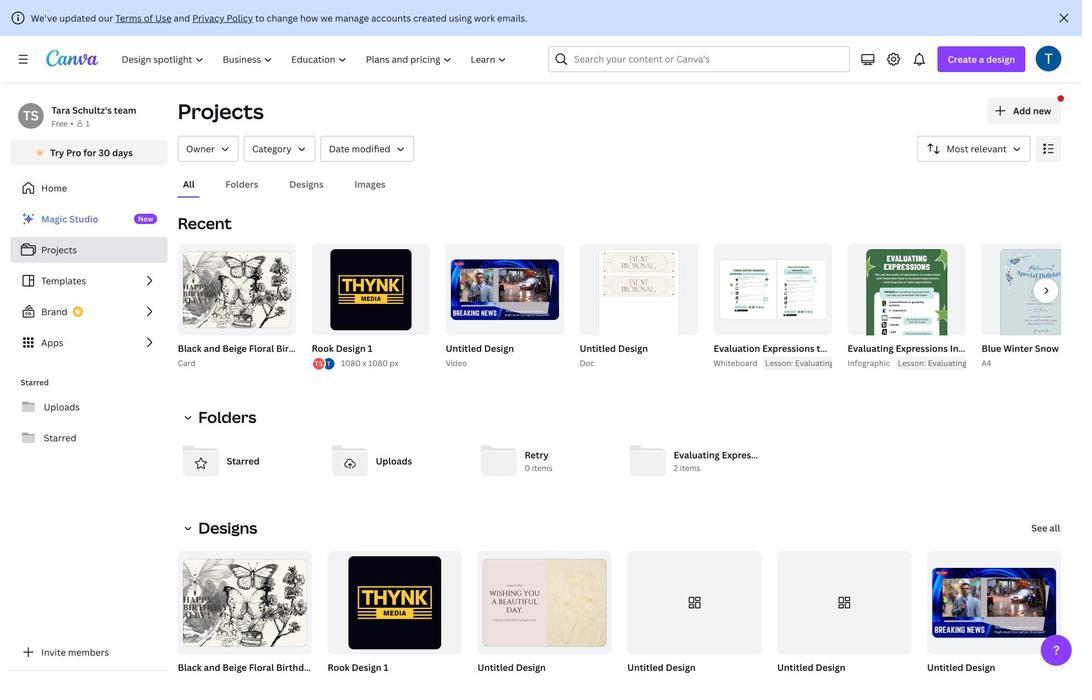 Task type: locate. For each thing, give the bounding box(es) containing it.
Search search field
[[574, 47, 824, 71]]

group
[[175, 244, 339, 370], [178, 244, 296, 336], [309, 244, 430, 371], [443, 244, 564, 370], [446, 244, 564, 336], [577, 244, 698, 370], [580, 244, 698, 364], [711, 244, 952, 370], [714, 244, 832, 336], [845, 244, 1082, 452], [848, 244, 966, 452], [979, 244, 1082, 370], [982, 244, 1082, 364], [175, 551, 339, 676], [178, 551, 312, 655], [325, 551, 462, 676], [328, 551, 462, 655], [475, 551, 612, 676], [477, 551, 612, 655], [625, 551, 762, 676], [627, 551, 762, 655], [775, 551, 912, 676], [777, 551, 912, 655], [924, 551, 1061, 676], [927, 551, 1061, 655]]

1 horizontal spatial list
[[312, 357, 336, 371]]

1 vertical spatial list
[[312, 357, 336, 371]]

list
[[10, 206, 167, 356], [312, 357, 336, 371]]

Sort by button
[[918, 136, 1031, 162]]

0 vertical spatial list
[[10, 206, 167, 356]]

top level navigation element
[[113, 46, 517, 72]]

None search field
[[548, 46, 850, 72]]



Task type: describe. For each thing, give the bounding box(es) containing it.
0 horizontal spatial list
[[10, 206, 167, 356]]

tara schultz image
[[1036, 46, 1061, 71]]

tara schultz's team element
[[18, 103, 44, 129]]

Owner button
[[178, 136, 239, 162]]

Date modified button
[[321, 136, 414, 162]]

tara schultz's team image
[[18, 103, 44, 129]]

Category button
[[244, 136, 315, 162]]



Task type: vqa. For each thing, say whether or not it's contained in the screenshot.
THE DATE MODIFIED BUTTON at the top of page
yes



